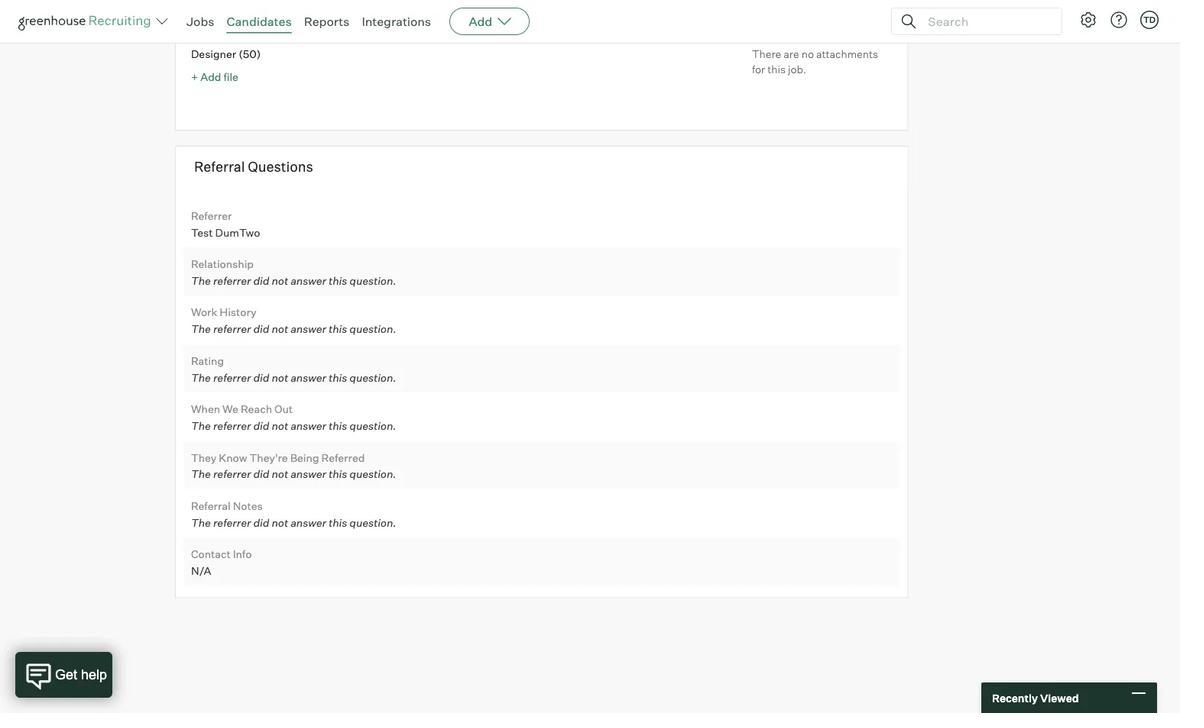 Task type: locate. For each thing, give the bounding box(es) containing it.
not up out
[[272, 371, 288, 385]]

+ add file
[[191, 70, 238, 84]]

question. inside referral notes the referrer did not answer this question.
[[350, 517, 396, 530]]

the inside rating the referrer did not answer this question.
[[191, 371, 211, 385]]

4 the from the top
[[191, 420, 211, 433]]

did inside rating the referrer did not answer this question.
[[253, 371, 269, 385]]

not down they're
[[272, 468, 288, 482]]

the up contact
[[191, 517, 211, 530]]

not inside relationship the referrer did not answer this question.
[[272, 275, 288, 288]]

are
[[784, 48, 799, 61]]

did inside "when we reach out the referrer did not answer this question."
[[253, 420, 269, 433]]

6 answer from the top
[[291, 517, 326, 530]]

question. inside work history the referrer did not answer this question.
[[350, 323, 396, 336]]

the down they
[[191, 468, 211, 482]]

the inside relationship the referrer did not answer this question.
[[191, 275, 211, 288]]

answer up work history the referrer did not answer this question.
[[291, 275, 326, 288]]

2 referrer from the top
[[213, 323, 251, 336]]

add inside popup button
[[469, 14, 492, 29]]

2 did from the top
[[253, 323, 269, 336]]

2 answer from the top
[[291, 323, 326, 336]]

info
[[233, 549, 252, 562]]

4 answer from the top
[[291, 420, 326, 433]]

not inside referral notes the referrer did not answer this question.
[[272, 517, 288, 530]]

referrer down history
[[213, 323, 251, 336]]

referrer down know
[[213, 468, 251, 482]]

this
[[768, 63, 786, 76], [329, 275, 347, 288], [329, 323, 347, 336], [329, 371, 347, 385], [329, 420, 347, 433], [329, 468, 347, 482], [329, 517, 347, 530]]

recently viewed
[[992, 692, 1079, 705]]

answer inside work history the referrer did not answer this question.
[[291, 323, 326, 336]]

add button
[[450, 8, 530, 35]]

referral inside referral notes the referrer did not answer this question.
[[191, 500, 231, 514]]

recently
[[992, 692, 1038, 705]]

did up history
[[253, 275, 269, 288]]

the down relationship
[[191, 275, 211, 288]]

designer
[[191, 48, 236, 61]]

answer inside "when we reach out the referrer did not answer this question."
[[291, 420, 326, 433]]

did down they're
[[253, 468, 269, 482]]

answer inside referral notes the referrer did not answer this question.
[[291, 517, 326, 530]]

configure image
[[1079, 11, 1098, 29]]

answer up out
[[291, 371, 326, 385]]

1 vertical spatial referral
[[191, 500, 231, 514]]

not
[[272, 275, 288, 288], [272, 323, 288, 336], [272, 371, 288, 385], [272, 420, 288, 433], [272, 468, 288, 482], [272, 517, 288, 530]]

did
[[253, 275, 269, 288], [253, 323, 269, 336], [253, 371, 269, 385], [253, 420, 269, 433], [253, 468, 269, 482], [253, 517, 269, 530]]

referral up referrer
[[194, 158, 245, 175]]

4 not from the top
[[272, 420, 288, 433]]

1 question. from the top
[[350, 275, 396, 288]]

3 answer from the top
[[291, 371, 326, 385]]

1 answer from the top
[[291, 275, 326, 288]]

answer up rating the referrer did not answer this question. at left
[[291, 323, 326, 336]]

2 question. from the top
[[350, 323, 396, 336]]

referrer
[[213, 275, 251, 288], [213, 323, 251, 336], [213, 371, 251, 385], [213, 420, 251, 433], [213, 468, 251, 482], [213, 517, 251, 530]]

3 did from the top
[[253, 371, 269, 385]]

referrer test dumtwo
[[191, 209, 260, 239]]

3 the from the top
[[191, 371, 211, 385]]

not inside work history the referrer did not answer this question.
[[272, 323, 288, 336]]

5 not from the top
[[272, 468, 288, 482]]

not up work history the referrer did not answer this question.
[[272, 275, 288, 288]]

reports link
[[304, 14, 350, 29]]

1 not from the top
[[272, 275, 288, 288]]

reports
[[304, 14, 350, 29]]

answer down being on the left
[[291, 468, 326, 482]]

the inside "when we reach out the referrer did not answer this question."
[[191, 420, 211, 433]]

this inside rating the referrer did not answer this question.
[[329, 371, 347, 385]]

candidates link
[[227, 14, 292, 29]]

referrer down relationship
[[213, 275, 251, 288]]

5 answer from the top
[[291, 468, 326, 482]]

6 not from the top
[[272, 517, 288, 530]]

2 the from the top
[[191, 323, 211, 336]]

did down reach
[[253, 420, 269, 433]]

n/a
[[191, 565, 211, 579]]

not up rating the referrer did not answer this question. at left
[[272, 323, 288, 336]]

1 referrer from the top
[[213, 275, 251, 288]]

4 question. from the top
[[350, 420, 396, 433]]

know
[[219, 452, 247, 465]]

they're
[[250, 452, 288, 465]]

contact
[[191, 549, 231, 562]]

file
[[224, 70, 238, 84]]

referred
[[321, 452, 365, 465]]

referrer inside relationship the referrer did not answer this question.
[[213, 275, 251, 288]]

1 vertical spatial add
[[200, 70, 221, 84]]

3 not from the top
[[272, 371, 288, 385]]

not inside "when we reach out the referrer did not answer this question."
[[272, 420, 288, 433]]

job.
[[788, 63, 806, 76]]

work
[[191, 306, 217, 320]]

designer (50)
[[191, 48, 261, 61]]

did down history
[[253, 323, 269, 336]]

referral left notes
[[191, 500, 231, 514]]

the
[[191, 275, 211, 288], [191, 323, 211, 336], [191, 371, 211, 385], [191, 420, 211, 433], [191, 468, 211, 482], [191, 517, 211, 530]]

integrations
[[362, 14, 431, 29]]

referrer down notes
[[213, 517, 251, 530]]

2 not from the top
[[272, 323, 288, 336]]

4 referrer from the top
[[213, 420, 251, 433]]

td button
[[1137, 8, 1162, 32]]

question. inside they know they're being referred the referrer did not answer this question.
[[350, 468, 396, 482]]

3 question. from the top
[[350, 371, 396, 385]]

5 the from the top
[[191, 468, 211, 482]]

not inside rating the referrer did not answer this question.
[[272, 371, 288, 385]]

0 vertical spatial add
[[469, 14, 492, 29]]

+
[[191, 70, 198, 84]]

not down out
[[272, 420, 288, 433]]

1 the from the top
[[191, 275, 211, 288]]

referrer down we
[[213, 420, 251, 433]]

did up reach
[[253, 371, 269, 385]]

td
[[1143, 15, 1156, 25]]

referrer down rating
[[213, 371, 251, 385]]

question.
[[350, 275, 396, 288], [350, 323, 396, 336], [350, 371, 396, 385], [350, 420, 396, 433], [350, 468, 396, 482], [350, 517, 396, 530]]

the down rating
[[191, 371, 211, 385]]

relationship
[[191, 258, 254, 271]]

the inside referral notes the referrer did not answer this question.
[[191, 517, 211, 530]]

1 did from the top
[[253, 275, 269, 288]]

did down notes
[[253, 517, 269, 530]]

referrer inside work history the referrer did not answer this question.
[[213, 323, 251, 336]]

no
[[802, 48, 814, 61]]

referrer inside "when we reach out the referrer did not answer this question."
[[213, 420, 251, 433]]

4 did from the top
[[253, 420, 269, 433]]

5 referrer from the top
[[213, 468, 251, 482]]

td button
[[1141, 11, 1159, 29]]

1 horizontal spatial add
[[469, 14, 492, 29]]

answer down out
[[291, 420, 326, 433]]

when we reach out the referrer did not answer this question.
[[191, 403, 396, 433]]

contact info n/a
[[191, 549, 252, 579]]

history
[[220, 306, 257, 320]]

not down they know they're being referred the referrer did not answer this question.
[[272, 517, 288, 530]]

being
[[290, 452, 319, 465]]

Search text field
[[924, 10, 1048, 32]]

6 question. from the top
[[350, 517, 396, 530]]

6 the from the top
[[191, 517, 211, 530]]

viewed
[[1040, 692, 1079, 705]]

notes
[[233, 500, 263, 514]]

for
[[752, 63, 765, 76]]

out
[[274, 403, 293, 417]]

answer inside they know they're being referred the referrer did not answer this question.
[[291, 468, 326, 482]]

referral
[[194, 158, 245, 175], [191, 500, 231, 514]]

dumtwo
[[215, 226, 260, 239]]

the down work
[[191, 323, 211, 336]]

answer down they know they're being referred the referrer did not answer this question.
[[291, 517, 326, 530]]

add
[[469, 14, 492, 29], [200, 70, 221, 84]]

5 did from the top
[[253, 468, 269, 482]]

they
[[191, 452, 217, 465]]

answer
[[291, 275, 326, 288], [291, 323, 326, 336], [291, 371, 326, 385], [291, 420, 326, 433], [291, 468, 326, 482], [291, 517, 326, 530]]

0 vertical spatial referral
[[194, 158, 245, 175]]

3 referrer from the top
[[213, 371, 251, 385]]

6 referrer from the top
[[213, 517, 251, 530]]

did inside work history the referrer did not answer this question.
[[253, 323, 269, 336]]

6 did from the top
[[253, 517, 269, 530]]

all
[[194, 2, 211, 19]]

the down the when
[[191, 420, 211, 433]]

5 question. from the top
[[350, 468, 396, 482]]

we
[[222, 403, 238, 417]]



Task type: describe. For each thing, give the bounding box(es) containing it.
referral for referral notes the referrer did not answer this question.
[[191, 500, 231, 514]]

all attachments
[[194, 2, 298, 19]]

referrer inside they know they're being referred the referrer did not answer this question.
[[213, 468, 251, 482]]

attachments
[[816, 48, 878, 61]]

there
[[752, 48, 781, 61]]

there are no attachments for this job.
[[752, 48, 878, 76]]

attachments
[[214, 2, 298, 19]]

they know they're being referred the referrer did not answer this question.
[[191, 452, 396, 482]]

this inside they know they're being referred the referrer did not answer this question.
[[329, 468, 347, 482]]

question. inside "when we reach out the referrer did not answer this question."
[[350, 420, 396, 433]]

question. inside relationship the referrer did not answer this question.
[[350, 275, 396, 288]]

not inside they know they're being referred the referrer did not answer this question.
[[272, 468, 288, 482]]

0 horizontal spatial add
[[200, 70, 221, 84]]

rating
[[191, 355, 224, 368]]

referral for referral questions
[[194, 158, 245, 175]]

answer inside relationship the referrer did not answer this question.
[[291, 275, 326, 288]]

did inside referral notes the referrer did not answer this question.
[[253, 517, 269, 530]]

question. inside rating the referrer did not answer this question.
[[350, 371, 396, 385]]

did inside they know they're being referred the referrer did not answer this question.
[[253, 468, 269, 482]]

referral notes the referrer did not answer this question.
[[191, 500, 396, 530]]

referrer inside referral notes the referrer did not answer this question.
[[213, 517, 251, 530]]

candidates
[[227, 14, 292, 29]]

jobs
[[187, 14, 214, 29]]

this inside work history the referrer did not answer this question.
[[329, 323, 347, 336]]

this inside relationship the referrer did not answer this question.
[[329, 275, 347, 288]]

jobs link
[[187, 14, 214, 29]]

work history the referrer did not answer this question.
[[191, 306, 396, 336]]

(50)
[[239, 48, 261, 61]]

this inside referral notes the referrer did not answer this question.
[[329, 517, 347, 530]]

when
[[191, 403, 220, 417]]

answer inside rating the referrer did not answer this question.
[[291, 371, 326, 385]]

this inside "when we reach out the referrer did not answer this question."
[[329, 420, 347, 433]]

referrer
[[191, 209, 232, 223]]

reach
[[241, 403, 272, 417]]

rating the referrer did not answer this question.
[[191, 355, 396, 385]]

did inside relationship the referrer did not answer this question.
[[253, 275, 269, 288]]

+ add file link
[[191, 70, 238, 84]]

greenhouse recruiting image
[[18, 12, 156, 31]]

referrer inside rating the referrer did not answer this question.
[[213, 371, 251, 385]]

integrations link
[[362, 14, 431, 29]]

relationship the referrer did not answer this question.
[[191, 258, 396, 288]]

test
[[191, 226, 213, 239]]

the inside they know they're being referred the referrer did not answer this question.
[[191, 468, 211, 482]]

questions
[[248, 158, 313, 175]]

this inside there are no attachments for this job.
[[768, 63, 786, 76]]

the inside work history the referrer did not answer this question.
[[191, 323, 211, 336]]

referral questions
[[194, 158, 313, 175]]



Task type: vqa. For each thing, say whether or not it's contained in the screenshot.
answer in Rating The referrer did not answer this question.
yes



